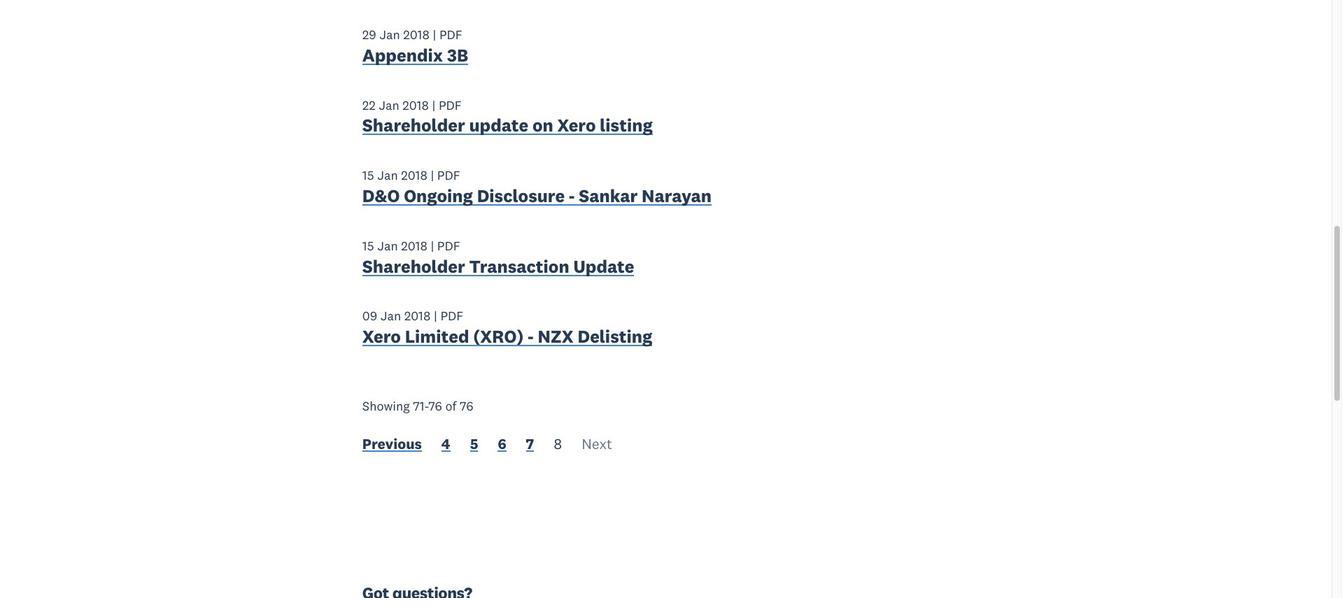 Task type: locate. For each thing, give the bounding box(es) containing it.
1 horizontal spatial xero
[[557, 114, 596, 137]]

15 jan 2018 | pdf shareholder transaction update
[[362, 238, 634, 278]]

next
[[582, 434, 612, 453]]

15 inside 15 jan 2018 | pdf d&o ongoing disclosure - sankar narayan
[[362, 167, 374, 183]]

pdf for ongoing
[[437, 167, 460, 183]]

| inside 15 jan 2018 | pdf d&o ongoing disclosure - sankar narayan
[[431, 167, 434, 183]]

1 vertical spatial xero
[[362, 326, 401, 348]]

jan down d&o
[[377, 238, 398, 254]]

2018 inside 15 jan 2018 | pdf d&o ongoing disclosure - sankar narayan
[[401, 167, 427, 183]]

2018 up limited
[[404, 308, 431, 324]]

2018
[[403, 27, 430, 43], [403, 97, 429, 113], [401, 167, 427, 183], [401, 238, 427, 254], [404, 308, 431, 324]]

0 horizontal spatial -
[[425, 398, 428, 414]]

jan for shareholder update on xero listing
[[379, 97, 399, 113]]

pdf inside 15 jan 2018 | pdf d&o ongoing disclosure - sankar narayan
[[437, 167, 460, 183]]

7 button
[[526, 434, 534, 457]]

15 for shareholder
[[362, 238, 374, 254]]

- left the "nzx" at the left
[[528, 326, 534, 348]]

pdf for limited
[[440, 308, 463, 324]]

2 shareholder from the top
[[362, 255, 465, 278]]

8
[[554, 434, 562, 453]]

2018 inside 15 jan 2018 | pdf shareholder transaction update
[[401, 238, 427, 254]]

-
[[569, 185, 575, 207], [528, 326, 534, 348], [425, 398, 428, 414]]

| up limited
[[434, 308, 437, 324]]

sankar
[[579, 185, 638, 207]]

shareholder
[[362, 114, 465, 137], [362, 255, 465, 278]]

1 horizontal spatial -
[[528, 326, 534, 348]]

6
[[498, 434, 506, 453]]

shareholder down 22
[[362, 114, 465, 137]]

29
[[362, 27, 376, 43]]

0 horizontal spatial 76
[[428, 398, 442, 414]]

pdf down ongoing
[[437, 238, 460, 254]]

transaction
[[469, 255, 569, 278]]

| inside 22 jan 2018 | pdf shareholder update on xero listing
[[432, 97, 435, 113]]

pdf down 3b at the left top of the page
[[439, 97, 462, 113]]

(xro)
[[473, 326, 524, 348]]

| up appendix 3b link
[[433, 27, 436, 43]]

2018 down ongoing
[[401, 238, 427, 254]]

| up ongoing
[[431, 167, 434, 183]]

2018 right 22
[[403, 97, 429, 113]]

jan right 22
[[379, 97, 399, 113]]

| inside 15 jan 2018 | pdf shareholder transaction update
[[431, 238, 434, 254]]

2018 inside 22 jan 2018 | pdf shareholder update on xero listing
[[403, 97, 429, 113]]

jan inside 22 jan 2018 | pdf shareholder update on xero listing
[[379, 97, 399, 113]]

jan right 09
[[380, 308, 401, 324]]

| inside 09 jan 2018 | pdf xero limited (xro) - nzx delisting
[[434, 308, 437, 324]]

- inside 15 jan 2018 | pdf d&o ongoing disclosure - sankar narayan
[[569, 185, 575, 207]]

- for disclosure
[[569, 185, 575, 207]]

| down ongoing
[[431, 238, 434, 254]]

listing
[[600, 114, 653, 137]]

| for ongoing
[[431, 167, 434, 183]]

2018 inside 09 jan 2018 | pdf xero limited (xro) - nzx delisting
[[404, 308, 431, 324]]

| for transaction
[[431, 238, 434, 254]]

d&o
[[362, 185, 400, 207]]

jan up d&o
[[377, 167, 398, 183]]

pdf up limited
[[440, 308, 463, 324]]

narayan
[[642, 185, 712, 207]]

1 horizontal spatial 76
[[460, 398, 473, 414]]

shareholder up 09
[[362, 255, 465, 278]]

15 down d&o
[[362, 238, 374, 254]]

1 vertical spatial -
[[528, 326, 534, 348]]

0 vertical spatial 15
[[362, 167, 374, 183]]

2018 up appendix 3b link
[[403, 27, 430, 43]]

- inside 09 jan 2018 | pdf xero limited (xro) - nzx delisting
[[528, 326, 534, 348]]

jan right '29'
[[379, 27, 400, 43]]

15 inside 15 jan 2018 | pdf shareholder transaction update
[[362, 238, 374, 254]]

1 76 from the left
[[428, 398, 442, 414]]

| down appendix 3b link
[[432, 97, 435, 113]]

5 button
[[470, 434, 478, 457]]

0 vertical spatial xero
[[557, 114, 596, 137]]

15
[[362, 167, 374, 183], [362, 238, 374, 254]]

1 vertical spatial 15
[[362, 238, 374, 254]]

1 vertical spatial shareholder
[[362, 255, 465, 278]]

- left of
[[425, 398, 428, 414]]

pdf inside 09 jan 2018 | pdf xero limited (xro) - nzx delisting
[[440, 308, 463, 324]]

76 left of
[[428, 398, 442, 414]]

pdf inside 15 jan 2018 | pdf shareholder transaction update
[[437, 238, 460, 254]]

shareholder for shareholder transaction update
[[362, 255, 465, 278]]

of
[[445, 398, 456, 414]]

shareholder inside 15 jan 2018 | pdf shareholder transaction update
[[362, 255, 465, 278]]

shareholder transaction update link
[[362, 255, 634, 281]]

|
[[433, 27, 436, 43], [432, 97, 435, 113], [431, 167, 434, 183], [431, 238, 434, 254], [434, 308, 437, 324]]

0 horizontal spatial xero
[[362, 326, 401, 348]]

2018 inside 29 jan 2018 | pdf appendix 3b
[[403, 27, 430, 43]]

shareholder for shareholder update on xero listing
[[362, 114, 465, 137]]

jan inside 15 jan 2018 | pdf d&o ongoing disclosure - sankar narayan
[[377, 167, 398, 183]]

pdf up ongoing
[[437, 167, 460, 183]]

1 shareholder from the top
[[362, 114, 465, 137]]

2 vertical spatial -
[[425, 398, 428, 414]]

jan inside 09 jan 2018 | pdf xero limited (xro) - nzx delisting
[[380, 308, 401, 324]]

showing 71 - 76 of 76
[[362, 398, 473, 414]]

2 horizontal spatial -
[[569, 185, 575, 207]]

jan inside 29 jan 2018 | pdf appendix 3b
[[379, 27, 400, 43]]

shareholder inside 22 jan 2018 | pdf shareholder update on xero listing
[[362, 114, 465, 137]]

pdf inside 22 jan 2018 | pdf shareholder update on xero listing
[[439, 97, 462, 113]]

1 15 from the top
[[362, 167, 374, 183]]

09
[[362, 308, 377, 324]]

15 up d&o
[[362, 167, 374, 183]]

appendix
[[362, 44, 443, 66]]

15 for d&o
[[362, 167, 374, 183]]

xero down 09
[[362, 326, 401, 348]]

6 button
[[498, 434, 506, 457]]

xero
[[557, 114, 596, 137], [362, 326, 401, 348]]

pdf inside 29 jan 2018 | pdf appendix 3b
[[439, 27, 462, 43]]

jan
[[379, 27, 400, 43], [379, 97, 399, 113], [377, 167, 398, 183], [377, 238, 398, 254], [380, 308, 401, 324]]

jan inside 15 jan 2018 | pdf shareholder transaction update
[[377, 238, 398, 254]]

29 jan 2018 | pdf appendix 3b
[[362, 27, 468, 66]]

0 vertical spatial shareholder
[[362, 114, 465, 137]]

- left sankar
[[569, 185, 575, 207]]

d&o ongoing disclosure - sankar narayan link
[[362, 185, 712, 210]]

2018 up ongoing
[[401, 167, 427, 183]]

76 right of
[[460, 398, 473, 414]]

76
[[428, 398, 442, 414], [460, 398, 473, 414]]

pdf up 3b at the left top of the page
[[439, 27, 462, 43]]

pdf
[[439, 27, 462, 43], [439, 97, 462, 113], [437, 167, 460, 183], [437, 238, 460, 254], [440, 308, 463, 324]]

0 vertical spatial -
[[569, 185, 575, 207]]

| for update
[[432, 97, 435, 113]]

| inside 29 jan 2018 | pdf appendix 3b
[[433, 27, 436, 43]]

2 15 from the top
[[362, 238, 374, 254]]

2018 for ongoing
[[401, 167, 427, 183]]

xero right on
[[557, 114, 596, 137]]

2018 for limited
[[404, 308, 431, 324]]



Task type: describe. For each thing, give the bounding box(es) containing it.
22 jan 2018 | pdf shareholder update on xero listing
[[362, 97, 653, 137]]

15 jan 2018 | pdf d&o ongoing disclosure - sankar narayan
[[362, 167, 712, 207]]

3b
[[447, 44, 468, 66]]

nzx
[[538, 326, 574, 348]]

2 76 from the left
[[460, 398, 473, 414]]

jan for appendix 3b
[[379, 27, 400, 43]]

jan for d&o ongoing disclosure - sankar narayan
[[377, 167, 398, 183]]

| for limited
[[434, 308, 437, 324]]

previous button
[[362, 434, 422, 457]]

next button
[[582, 434, 612, 457]]

pdf for update
[[439, 97, 462, 113]]

xero limited (xro) - nzx delisting link
[[362, 326, 652, 351]]

showing
[[362, 398, 410, 414]]

22
[[362, 97, 376, 113]]

delisting
[[578, 326, 652, 348]]

appendix 3b link
[[362, 44, 468, 70]]

- for (xro)
[[528, 326, 534, 348]]

4
[[441, 434, 450, 453]]

shareholder update on xero listing link
[[362, 114, 653, 140]]

4 button
[[441, 434, 450, 457]]

xero inside 22 jan 2018 | pdf shareholder update on xero listing
[[557, 114, 596, 137]]

5
[[470, 434, 478, 453]]

2018 for transaction
[[401, 238, 427, 254]]

8 button
[[554, 434, 562, 457]]

2018 for 3b
[[403, 27, 430, 43]]

09 jan 2018 | pdf xero limited (xro) - nzx delisting
[[362, 308, 652, 348]]

7
[[526, 434, 534, 453]]

pdf for transaction
[[437, 238, 460, 254]]

limited
[[405, 326, 469, 348]]

update
[[469, 114, 528, 137]]

71
[[413, 398, 425, 414]]

update
[[573, 255, 634, 278]]

xero inside 09 jan 2018 | pdf xero limited (xro) - nzx delisting
[[362, 326, 401, 348]]

previous
[[362, 434, 422, 453]]

| for 3b
[[433, 27, 436, 43]]

ongoing
[[404, 185, 473, 207]]

on
[[532, 114, 553, 137]]

jan for shareholder transaction update
[[377, 238, 398, 254]]

2018 for update
[[403, 97, 429, 113]]

disclosure
[[477, 185, 565, 207]]

pdf for 3b
[[439, 27, 462, 43]]

jan for xero limited (xro) - nzx delisting
[[380, 308, 401, 324]]



Task type: vqa. For each thing, say whether or not it's contained in the screenshot.
middle -
yes



